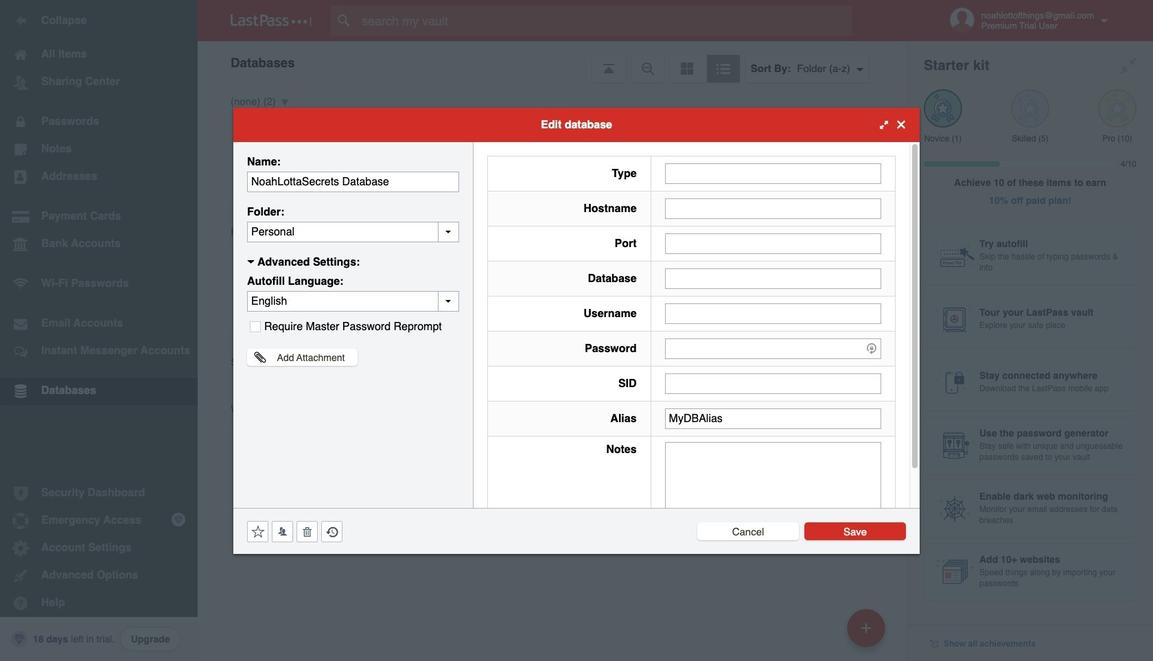 Task type: locate. For each thing, give the bounding box(es) containing it.
dialog
[[233, 107, 920, 554]]

main navigation navigation
[[0, 0, 198, 661]]

None password field
[[665, 338, 881, 359]]

None text field
[[665, 163, 881, 184], [247, 221, 459, 242], [665, 233, 881, 254], [665, 303, 881, 324], [665, 408, 881, 429], [665, 442, 881, 527], [665, 163, 881, 184], [247, 221, 459, 242], [665, 233, 881, 254], [665, 303, 881, 324], [665, 408, 881, 429], [665, 442, 881, 527]]

lastpass image
[[231, 14, 312, 27]]

None text field
[[247, 171, 459, 192], [665, 198, 881, 219], [665, 268, 881, 289], [665, 373, 881, 394], [247, 171, 459, 192], [665, 198, 881, 219], [665, 268, 881, 289], [665, 373, 881, 394]]

search my vault text field
[[331, 5, 879, 36]]



Task type: vqa. For each thing, say whether or not it's contained in the screenshot.
New item element
no



Task type: describe. For each thing, give the bounding box(es) containing it.
new item image
[[861, 623, 871, 633]]

Search search field
[[331, 5, 879, 36]]

new item navigation
[[842, 605, 894, 661]]

vault options navigation
[[198, 41, 907, 82]]



